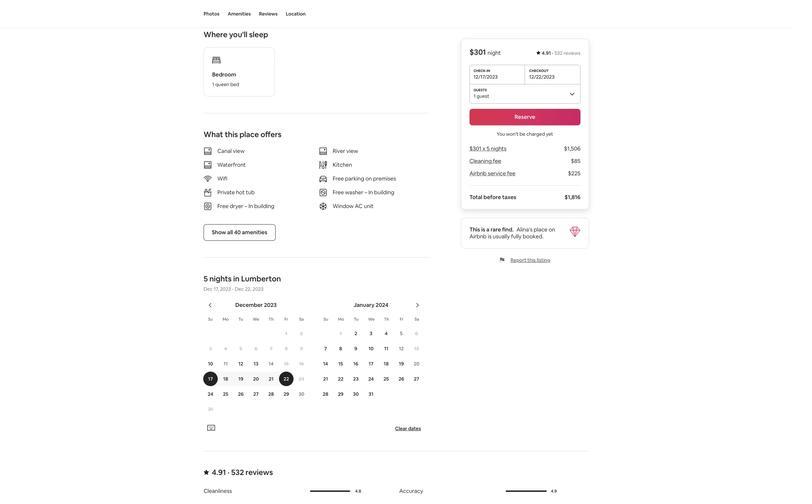Task type: describe. For each thing, give the bounding box(es) containing it.
x
[[483, 145, 485, 152]]

bedroom
[[212, 71, 236, 78]]

0 vertical spatial 17
[[369, 361, 373, 367]]

1 horizontal spatial 26 button
[[394, 372, 409, 386]]

on for parking
[[365, 175, 372, 182]]

1 vertical spatial reviews
[[246, 468, 273, 477]]

2 29 button from the left
[[333, 387, 348, 401]]

a
[[486, 226, 489, 233]]

service
[[488, 170, 506, 177]]

0 vertical spatial 5 button
[[394, 326, 409, 341]]

queen
[[215, 81, 229, 88]]

bedroom 1 queen bed
[[212, 71, 239, 88]]

1 guest
[[474, 93, 489, 99]]

$1,816
[[565, 194, 581, 201]]

12/17/2023
[[474, 74, 498, 80]]

0 horizontal spatial is
[[481, 226, 485, 233]]

0 horizontal spatial 10 button
[[203, 357, 218, 371]]

find.
[[502, 226, 514, 233]]

wifi
[[217, 175, 227, 182]]

won't
[[506, 131, 519, 137]]

1 vertical spatial 25
[[223, 391, 228, 397]]

yet
[[546, 131, 553, 137]]

canal
[[217, 147, 232, 155]]

free dryer – in building
[[217, 203, 274, 210]]

0 vertical spatial 3
[[370, 330, 372, 337]]

canal view
[[217, 147, 245, 155]]

0 vertical spatial 6 button
[[409, 326, 424, 341]]

january 2024
[[354, 301, 388, 309]]

1 30 button from the left
[[294, 387, 309, 401]]

this is a rare find.
[[469, 226, 514, 233]]

4.9
[[551, 489, 557, 494]]

1 vertical spatial 532
[[231, 468, 244, 477]]

13 for the top 13 button
[[414, 346, 419, 352]]

$301 for $301 night
[[469, 47, 486, 57]]

0 horizontal spatial 17
[[208, 376, 213, 382]]

1 14 button from the left
[[264, 357, 279, 371]]

location button
[[286, 0, 306, 28]]

0 horizontal spatial 12
[[238, 361, 243, 367]]

1 horizontal spatial 4
[[385, 330, 388, 337]]

1 horizontal spatial 24
[[368, 376, 374, 382]]

0 vertical spatial 532
[[555, 50, 563, 56]]

31 for the bottommost the 31 button
[[208, 406, 213, 412]]

ac
[[355, 203, 363, 210]]

2 button for december 2023
[[294, 326, 309, 341]]

river view
[[333, 147, 358, 155]]

dates
[[408, 425, 421, 432]]

0 horizontal spatial 4.91
[[212, 468, 226, 477]]

clear dates
[[395, 425, 421, 432]]

2 9 from the left
[[354, 346, 357, 352]]

report
[[511, 257, 526, 263]]

location
[[286, 11, 306, 17]]

1 vertical spatial 27
[[253, 391, 259, 397]]

1 su from the left
[[208, 317, 213, 322]]

guest
[[477, 93, 489, 99]]

0 horizontal spatial 4
[[224, 346, 227, 352]]

0 vertical spatial 24 button
[[363, 372, 379, 386]]

private hot tub
[[217, 189, 255, 196]]

1 vertical spatial 20
[[253, 376, 259, 382]]

1 vertical spatial 25 button
[[218, 387, 233, 401]]

waterfront
[[217, 161, 246, 168]]

0 horizontal spatial 26 button
[[233, 387, 248, 401]]

30 for second 30 button from the left
[[353, 391, 359, 397]]

1 horizontal spatial 11 button
[[379, 341, 394, 356]]

private
[[217, 189, 235, 196]]

view for canal view
[[233, 147, 245, 155]]

alina's place on airbnb is usually fully booked.
[[469, 226, 555, 240]]

1 th from the left
[[269, 317, 274, 322]]

show
[[212, 229, 226, 236]]

0 horizontal spatial 3 button
[[203, 341, 218, 356]]

0 horizontal spatial 5 button
[[233, 341, 248, 356]]

1 horizontal spatial reviews
[[564, 50, 581, 56]]

1 vertical spatial 19 button
[[233, 372, 248, 386]]

1 23 button from the left
[[294, 372, 309, 386]]

1 22 button from the left
[[279, 372, 294, 386]]

amenities
[[242, 229, 267, 236]]

1 vertical spatial 31 button
[[203, 402, 218, 417]]

2 30 button from the left
[[348, 387, 363, 401]]

in
[[233, 274, 240, 284]]

usually
[[493, 233, 510, 240]]

1 horizontal spatial 2023
[[253, 286, 264, 292]]

16 for second 16 button from the left
[[353, 361, 358, 367]]

december
[[235, 301, 263, 309]]

airbnb inside alina's place on airbnb is usually fully booked.
[[469, 233, 487, 240]]

2 7 button from the left
[[318, 341, 333, 356]]

1 horizontal spatial 17 button
[[363, 357, 379, 371]]

building for free washer – in building
[[374, 189, 394, 196]]

1 sa from the left
[[299, 317, 304, 322]]

total
[[469, 194, 482, 201]]

place inside alina's place on airbnb is usually fully booked.
[[534, 226, 548, 233]]

what this place offers
[[204, 130, 282, 139]]

airbnb service fee button
[[469, 170, 515, 177]]

before
[[484, 194, 501, 201]]

13 for the bottom 13 button
[[254, 361, 258, 367]]

report this listing button
[[500, 257, 550, 263]]

1 horizontal spatial 10 button
[[363, 341, 379, 356]]

0 horizontal spatial 24
[[208, 391, 213, 397]]

2 15 from the left
[[338, 361, 343, 367]]

2 14 from the left
[[323, 361, 328, 367]]

view for river view
[[346, 147, 358, 155]]

be
[[520, 131, 525, 137]]

kitchen
[[333, 161, 352, 168]]

1 horizontal spatial 12 button
[[394, 341, 409, 356]]

29 for 2nd 29 button from the left
[[338, 391, 344, 397]]

2 21 button from the left
[[318, 372, 333, 386]]

1 7 button from the left
[[264, 341, 279, 356]]

0 horizontal spatial 6 button
[[248, 341, 264, 356]]

$301 night
[[469, 47, 501, 57]]

1 horizontal spatial 19 button
[[394, 357, 409, 371]]

2 button for january 2024
[[348, 326, 363, 341]]

2 22 from the left
[[338, 376, 343, 382]]

window ac unit
[[333, 203, 374, 210]]

0 horizontal spatial 3
[[209, 346, 212, 352]]

window
[[333, 203, 354, 210]]

airbnb service fee
[[469, 170, 515, 177]]

0 horizontal spatial 11 button
[[218, 357, 233, 371]]

1 horizontal spatial 27 button
[[409, 372, 424, 386]]

hot
[[236, 189, 245, 196]]

washer
[[345, 189, 363, 196]]

0 vertical spatial place
[[240, 130, 259, 139]]

sleep
[[249, 30, 268, 39]]

charged
[[526, 131, 545, 137]]

1 vertical spatial ·
[[228, 468, 230, 477]]

reviews button
[[259, 0, 278, 28]]

0 vertical spatial nights
[[491, 145, 507, 152]]

where
[[204, 30, 227, 39]]

$301 x 5 nights button
[[469, 145, 507, 152]]

0 vertical spatial 4 button
[[379, 326, 394, 341]]

1 fr from the left
[[284, 317, 288, 322]]

parking
[[345, 175, 364, 182]]

18 for topmost "18" button
[[384, 361, 389, 367]]

building for free dryer – in building
[[254, 203, 274, 210]]

40
[[234, 229, 241, 236]]

0 vertical spatial fee
[[493, 157, 501, 165]]

1 horizontal spatial 27
[[414, 376, 419, 382]]

12/22/2023
[[529, 74, 555, 80]]

you won't be charged yet
[[497, 131, 553, 137]]

0 horizontal spatial 2023
[[220, 286, 231, 292]]

2 8 button from the left
[[333, 341, 348, 356]]

1 vertical spatial 26
[[238, 391, 244, 397]]

taxes
[[502, 194, 516, 201]]

0 vertical spatial 4.91 · 532 reviews
[[542, 50, 581, 56]]

0 vertical spatial 20
[[414, 361, 419, 367]]

show all 40 amenities button
[[204, 224, 276, 241]]

1 vertical spatial 12 button
[[233, 357, 248, 371]]

2 23 button from the left
[[348, 372, 363, 386]]

$85
[[571, 157, 581, 165]]

this for what
[[225, 130, 238, 139]]

clear
[[395, 425, 407, 432]]

0 vertical spatial 19
[[399, 361, 404, 367]]

booked.
[[523, 233, 544, 240]]

0 horizontal spatial 6
[[255, 346, 257, 352]]

accuracy
[[399, 488, 423, 495]]

tub
[[246, 189, 255, 196]]

dryer
[[230, 203, 243, 210]]

0 vertical spatial 26
[[399, 376, 404, 382]]

amenities
[[228, 11, 251, 17]]

1 horizontal spatial 6
[[415, 330, 418, 337]]

offers
[[261, 130, 282, 139]]

show all 40 amenities
[[212, 229, 267, 236]]

you
[[497, 131, 505, 137]]

5 nights in lumberton dec 17, 2023 - dec 22, 2023
[[204, 274, 281, 292]]

2 for january 2024
[[355, 330, 357, 337]]

1 28 button from the left
[[264, 387, 279, 401]]

december 2023
[[235, 301, 277, 309]]

1 horizontal spatial 10
[[369, 346, 374, 352]]

0 horizontal spatial 4.91 · 532 reviews
[[212, 468, 273, 477]]

all
[[227, 229, 233, 236]]

29 for first 29 button from left
[[284, 391, 289, 397]]

reviews
[[259, 11, 278, 17]]

$301 x 5 nights
[[469, 145, 507, 152]]

0 vertical spatial 25
[[383, 376, 389, 382]]

0 horizontal spatial 20 button
[[248, 372, 264, 386]]

0 vertical spatial 13 button
[[409, 341, 424, 356]]

1 vertical spatial 13 button
[[248, 357, 264, 371]]

8 for first the 8 button from right
[[339, 346, 342, 352]]

1 horizontal spatial 12
[[399, 346, 404, 352]]

january
[[354, 301, 374, 309]]

night
[[488, 49, 501, 57]]

2 14 button from the left
[[318, 357, 333, 371]]

2 sa from the left
[[415, 317, 419, 322]]

$1,506
[[564, 145, 581, 152]]

unit
[[364, 203, 374, 210]]

fully
[[511, 233, 522, 240]]

total before taxes
[[469, 194, 516, 201]]

1 vertical spatial 18 button
[[218, 372, 233, 386]]

0 vertical spatial ·
[[552, 50, 553, 56]]

0 horizontal spatial 11
[[224, 361, 228, 367]]



Task type: vqa. For each thing, say whether or not it's contained in the screenshot.
$213 Add
no



Task type: locate. For each thing, give the bounding box(es) containing it.
2023 right december
[[264, 301, 277, 309]]

alina's
[[517, 226, 533, 233]]

1 horizontal spatial 13
[[414, 346, 419, 352]]

0 vertical spatial building
[[374, 189, 394, 196]]

calendar application
[[195, 294, 660, 423]]

0 vertical spatial 18
[[384, 361, 389, 367]]

4.8
[[355, 489, 361, 494]]

is
[[481, 226, 485, 233], [488, 233, 492, 240]]

– for dryer
[[245, 203, 247, 210]]

4.91 · 532 reviews up the 12/22/2023
[[542, 50, 581, 56]]

in for washer
[[368, 189, 373, 196]]

building down premises
[[374, 189, 394, 196]]

0 horizontal spatial 22 button
[[279, 372, 294, 386]]

0 vertical spatial 31
[[369, 391, 373, 397]]

2 1 button from the left
[[333, 326, 348, 341]]

1 vertical spatial fee
[[507, 170, 515, 177]]

1 28 from the left
[[268, 391, 274, 397]]

view right river
[[346, 147, 358, 155]]

– right washer in the left top of the page
[[364, 189, 367, 196]]

2 tu from the left
[[354, 317, 359, 322]]

tu
[[238, 317, 243, 322], [354, 317, 359, 322]]

26 button
[[394, 372, 409, 386], [233, 387, 248, 401]]

2 29 from the left
[[338, 391, 344, 397]]

23 for 1st 23 button from right
[[353, 376, 359, 382]]

nights right x
[[491, 145, 507, 152]]

0 horizontal spatial 28 button
[[264, 387, 279, 401]]

31 button
[[363, 387, 379, 401], [203, 402, 218, 417]]

14 button
[[264, 357, 279, 371], [318, 357, 333, 371]]

0 horizontal spatial 26
[[238, 391, 244, 397]]

free down kitchen
[[333, 175, 344, 182]]

24 button
[[363, 372, 379, 386], [203, 387, 218, 401]]

free up window
[[333, 189, 344, 196]]

0 vertical spatial 18 button
[[379, 357, 394, 371]]

photos button
[[204, 0, 219, 28]]

this
[[469, 226, 480, 233]]

1 vertical spatial 19
[[238, 376, 243, 382]]

2 28 from the left
[[323, 391, 328, 397]]

1 vertical spatial 17
[[208, 376, 213, 382]]

listing
[[537, 257, 550, 263]]

0 vertical spatial 11
[[384, 346, 388, 352]]

– for washer
[[364, 189, 367, 196]]

1 horizontal spatial 25 button
[[379, 372, 394, 386]]

8
[[285, 346, 288, 352], [339, 346, 342, 352]]

1 airbnb from the top
[[469, 170, 487, 177]]

1 vertical spatial place
[[534, 226, 548, 233]]

1 9 button from the left
[[294, 341, 309, 356]]

place left offers
[[240, 130, 259, 139]]

2 15 button from the left
[[333, 357, 348, 371]]

free for free dryer – in building
[[217, 203, 229, 210]]

$301 left x
[[469, 145, 481, 152]]

1 horizontal spatial 8
[[339, 346, 342, 352]]

4.91 up the 12/22/2023
[[542, 50, 551, 56]]

1 21 button from the left
[[264, 372, 279, 386]]

free parking on premises
[[333, 175, 396, 182]]

0 horizontal spatial 16 button
[[294, 357, 309, 371]]

0 horizontal spatial sa
[[299, 317, 304, 322]]

1 horizontal spatial 3 button
[[363, 326, 379, 341]]

0 horizontal spatial 12 button
[[233, 357, 248, 371]]

1 horizontal spatial 6 button
[[409, 326, 424, 341]]

1 horizontal spatial 23 button
[[348, 372, 363, 386]]

0 horizontal spatial 14 button
[[264, 357, 279, 371]]

21 for 2nd 21 button
[[323, 376, 328, 382]]

4.9 out of 5.0 image
[[506, 491, 547, 492], [506, 491, 547, 492]]

0 horizontal spatial reviews
[[246, 468, 273, 477]]

1 vertical spatial 5 button
[[233, 341, 248, 356]]

16 for first 16 button
[[299, 361, 304, 367]]

1 15 button from the left
[[279, 357, 294, 371]]

11 button
[[379, 341, 394, 356], [218, 357, 233, 371]]

airbnb down cleaning
[[469, 170, 487, 177]]

lumberton
[[241, 274, 281, 284]]

31 for the right the 31 button
[[369, 391, 373, 397]]

1 14 from the left
[[269, 361, 274, 367]]

4
[[385, 330, 388, 337], [224, 346, 227, 352]]

cleaning
[[469, 157, 492, 165]]

16
[[299, 361, 304, 367], [353, 361, 358, 367]]

on right booked.
[[549, 226, 555, 233]]

0 vertical spatial 4
[[385, 330, 388, 337]]

1 vertical spatial 31
[[208, 406, 213, 412]]

0 vertical spatial 12
[[399, 346, 404, 352]]

free left dryer
[[217, 203, 229, 210]]

1 horizontal spatial 14 button
[[318, 357, 333, 371]]

in up 'unit'
[[368, 189, 373, 196]]

1 guest button
[[469, 84, 581, 103]]

nights
[[491, 145, 507, 152], [209, 274, 232, 284]]

what
[[204, 130, 223, 139]]

we down 'december 2023'
[[253, 317, 259, 322]]

2 2 from the left
[[355, 330, 357, 337]]

we down january 2024
[[368, 317, 375, 322]]

0 horizontal spatial 17 button
[[203, 372, 218, 386]]

premises
[[373, 175, 396, 182]]

1 horizontal spatial 29
[[338, 391, 344, 397]]

nights inside 5 nights in lumberton dec 17, 2023 - dec 22, 2023
[[209, 274, 232, 284]]

2 button
[[294, 326, 309, 341], [348, 326, 363, 341]]

· up cleanliness
[[228, 468, 230, 477]]

2 8 from the left
[[339, 346, 342, 352]]

18 for "18" button to the bottom
[[223, 376, 228, 382]]

1 dec from the left
[[204, 286, 213, 292]]

1 horizontal spatial –
[[364, 189, 367, 196]]

28
[[268, 391, 274, 397], [323, 391, 328, 397]]

$301 left night
[[469, 47, 486, 57]]

$301 for $301 x 5 nights
[[469, 145, 481, 152]]

1 vertical spatial 17 button
[[203, 372, 218, 386]]

0 horizontal spatial 22
[[284, 376, 289, 382]]

2 airbnb from the top
[[469, 233, 487, 240]]

airbnb left rare
[[469, 233, 487, 240]]

1 horizontal spatial 15
[[338, 361, 343, 367]]

1 horizontal spatial 31 button
[[363, 387, 379, 401]]

24
[[368, 376, 374, 382], [208, 391, 213, 397]]

25
[[383, 376, 389, 382], [223, 391, 228, 397]]

0 horizontal spatial 28
[[268, 391, 274, 397]]

is inside alina's place on airbnb is usually fully booked.
[[488, 233, 492, 240]]

0 vertical spatial 20 button
[[409, 357, 424, 371]]

2 th from the left
[[384, 317, 389, 322]]

on inside alina's place on airbnb is usually fully booked.
[[549, 226, 555, 233]]

is left the usually
[[488, 233, 492, 240]]

fee
[[493, 157, 501, 165], [507, 170, 515, 177]]

532 up cleanliness
[[231, 468, 244, 477]]

-
[[232, 286, 234, 292]]

this left listing
[[527, 257, 536, 263]]

11
[[384, 346, 388, 352], [224, 361, 228, 367]]

1 $301 from the top
[[469, 47, 486, 57]]

2023 right 22,
[[253, 286, 264, 292]]

2 16 from the left
[[353, 361, 358, 367]]

2
[[300, 330, 303, 337], [355, 330, 357, 337]]

1 2 from the left
[[300, 330, 303, 337]]

1 9 from the left
[[300, 346, 303, 352]]

2 $301 from the top
[[469, 145, 481, 152]]

– right dryer
[[245, 203, 247, 210]]

reserve button
[[469, 109, 581, 125]]

this for report
[[527, 257, 536, 263]]

1 horizontal spatial nights
[[491, 145, 507, 152]]

building
[[374, 189, 394, 196], [254, 203, 274, 210]]

dec right -
[[235, 286, 244, 292]]

· up the 12/22/2023
[[552, 50, 553, 56]]

2 22 button from the left
[[333, 372, 348, 386]]

2 2 button from the left
[[348, 326, 363, 341]]

tu down january
[[354, 317, 359, 322]]

photos
[[204, 11, 219, 17]]

23
[[299, 376, 304, 382], [353, 376, 359, 382]]

1 horizontal spatial 13 button
[[409, 341, 424, 356]]

1 16 from the left
[[299, 361, 304, 367]]

4.91 up cleanliness
[[212, 468, 226, 477]]

2 16 button from the left
[[348, 357, 363, 371]]

$225
[[568, 170, 581, 177]]

4.8 out of 5.0 image
[[310, 491, 352, 492], [310, 491, 350, 492]]

rare
[[491, 226, 501, 233]]

1 vertical spatial $301
[[469, 145, 481, 152]]

th down '2024'
[[384, 317, 389, 322]]

1 horizontal spatial 15 button
[[333, 357, 348, 371]]

0 horizontal spatial 15
[[284, 361, 289, 367]]

2 mo from the left
[[338, 317, 344, 322]]

free
[[333, 175, 344, 182], [333, 189, 344, 196], [217, 203, 229, 210]]

su
[[208, 317, 213, 322], [324, 317, 328, 322]]

0 vertical spatial 13
[[414, 346, 419, 352]]

view right canal
[[233, 147, 245, 155]]

1 21 from the left
[[269, 376, 274, 382]]

21 for 2nd 21 button from right
[[269, 376, 274, 382]]

2 9 button from the left
[[348, 341, 363, 356]]

2 for december 2023
[[300, 330, 303, 337]]

532
[[555, 50, 563, 56], [231, 468, 244, 477]]

2 21 from the left
[[323, 376, 328, 382]]

30
[[299, 391, 304, 397], [353, 391, 359, 397]]

0 horizontal spatial in
[[249, 203, 253, 210]]

0 vertical spatial 27
[[414, 376, 419, 382]]

this up canal view
[[225, 130, 238, 139]]

1 button for december 2023
[[279, 326, 294, 341]]

reserve
[[515, 113, 535, 121]]

mo
[[223, 317, 229, 322], [338, 317, 344, 322]]

1 horizontal spatial 1 button
[[333, 326, 348, 341]]

17,
[[214, 286, 219, 292]]

0 horizontal spatial th
[[269, 317, 274, 322]]

0 vertical spatial reviews
[[564, 50, 581, 56]]

2023 left -
[[220, 286, 231, 292]]

1 7 from the left
[[270, 346, 272, 352]]

17 button
[[363, 357, 379, 371], [203, 372, 218, 386]]

0 horizontal spatial 31
[[208, 406, 213, 412]]

dec left the 17,
[[204, 286, 213, 292]]

report this listing
[[511, 257, 550, 263]]

1 vertical spatial free
[[333, 189, 344, 196]]

2 7 from the left
[[324, 346, 327, 352]]

0 horizontal spatial 4 button
[[218, 341, 233, 356]]

2 23 from the left
[[353, 376, 359, 382]]

nights up the 17,
[[209, 274, 232, 284]]

30 for 1st 30 button from left
[[299, 391, 304, 397]]

1 we from the left
[[253, 317, 259, 322]]

5 inside 5 nights in lumberton dec 17, 2023 - dec 22, 2023
[[204, 274, 208, 284]]

river
[[333, 147, 345, 155]]

16 button
[[294, 357, 309, 371], [348, 357, 363, 371]]

free for free washer – in building
[[333, 189, 344, 196]]

fee up service
[[493, 157, 501, 165]]

1 horizontal spatial mo
[[338, 317, 344, 322]]

0 horizontal spatial 16
[[299, 361, 304, 367]]

1
[[212, 81, 214, 88], [474, 93, 476, 99], [285, 330, 287, 337], [340, 330, 342, 337]]

clear dates button
[[392, 423, 424, 434]]

1 horizontal spatial 16
[[353, 361, 358, 367]]

1 horizontal spatial 17
[[369, 361, 373, 367]]

in down tub
[[249, 203, 253, 210]]

20 button
[[409, 357, 424, 371], [248, 372, 264, 386]]

1 horizontal spatial we
[[368, 317, 375, 322]]

2023 inside calendar application
[[264, 301, 277, 309]]

13
[[414, 346, 419, 352], [254, 361, 258, 367]]

you'll
[[229, 30, 247, 39]]

532 up the 12/22/2023
[[555, 50, 563, 56]]

1 horizontal spatial 18
[[384, 361, 389, 367]]

31
[[369, 391, 373, 397], [208, 406, 213, 412]]

5
[[487, 145, 490, 152], [204, 274, 208, 284], [400, 330, 403, 337], [239, 346, 242, 352]]

1 horizontal spatial th
[[384, 317, 389, 322]]

2 fr from the left
[[400, 317, 404, 322]]

29
[[284, 391, 289, 397], [338, 391, 344, 397]]

1 button
[[279, 326, 294, 341], [333, 326, 348, 341]]

1 vertical spatial on
[[549, 226, 555, 233]]

4 button
[[379, 326, 394, 341], [218, 341, 233, 356]]

23 for first 23 button from the left
[[299, 376, 304, 382]]

1 16 button from the left
[[294, 357, 309, 371]]

1 horizontal spatial 4.91
[[542, 50, 551, 56]]

place right the "alina's"
[[534, 226, 548, 233]]

on for place
[[549, 226, 555, 233]]

1 vertical spatial 4 button
[[218, 341, 233, 356]]

1 vertical spatial this
[[527, 257, 536, 263]]

fr
[[284, 317, 288, 322], [400, 317, 404, 322]]

1 15 from the left
[[284, 361, 289, 367]]

0 vertical spatial 26 button
[[394, 372, 409, 386]]

1 horizontal spatial su
[[324, 317, 328, 322]]

cleanliness
[[204, 488, 232, 495]]

1 22 from the left
[[284, 376, 289, 382]]

on right parking
[[365, 175, 372, 182]]

1 29 button from the left
[[279, 387, 294, 401]]

1 vertical spatial 10
[[208, 361, 213, 367]]

2 dec from the left
[[235, 286, 244, 292]]

0 vertical spatial 17 button
[[363, 357, 379, 371]]

4.91 · 532 reviews up cleanliness
[[212, 468, 273, 477]]

0 horizontal spatial view
[[233, 147, 245, 155]]

free washer – in building
[[333, 189, 394, 196]]

0 horizontal spatial –
[[245, 203, 247, 210]]

1 23 from the left
[[299, 376, 304, 382]]

1 1 button from the left
[[279, 326, 294, 341]]

where you'll sleep
[[204, 30, 268, 39]]

1 vertical spatial 4
[[224, 346, 227, 352]]

1 30 from the left
[[299, 391, 304, 397]]

1 8 from the left
[[285, 346, 288, 352]]

0 horizontal spatial dec
[[204, 286, 213, 292]]

1 vertical spatial 6 button
[[248, 341, 264, 356]]

21
[[269, 376, 274, 382], [323, 376, 328, 382]]

tu down december
[[238, 317, 243, 322]]

2 we from the left
[[368, 317, 375, 322]]

1 vertical spatial 26 button
[[233, 387, 248, 401]]

22,
[[245, 286, 251, 292]]

bed
[[230, 81, 239, 88]]

22
[[284, 376, 289, 382], [338, 376, 343, 382]]

0 horizontal spatial 27 button
[[248, 387, 264, 401]]

in for dryer
[[249, 203, 253, 210]]

7 button
[[264, 341, 279, 356], [318, 341, 333, 356]]

1 vertical spatial 11 button
[[218, 357, 233, 371]]

0 horizontal spatial 10
[[208, 361, 213, 367]]

1 2 button from the left
[[294, 326, 309, 341]]

15
[[284, 361, 289, 367], [338, 361, 343, 367]]

18 button
[[379, 357, 394, 371], [218, 372, 233, 386]]

1 horizontal spatial 14
[[323, 361, 328, 367]]

0 vertical spatial free
[[333, 175, 344, 182]]

1 tu from the left
[[238, 317, 243, 322]]

10
[[369, 346, 374, 352], [208, 361, 213, 367]]

0 horizontal spatial we
[[253, 317, 259, 322]]

2 view from the left
[[346, 147, 358, 155]]

2 su from the left
[[324, 317, 328, 322]]

free for free parking on premises
[[333, 175, 344, 182]]

1 mo from the left
[[223, 317, 229, 322]]

th down 'december 2023'
[[269, 317, 274, 322]]

1 view from the left
[[233, 147, 245, 155]]

2 28 button from the left
[[318, 387, 333, 401]]

building down tub
[[254, 203, 274, 210]]

1 8 button from the left
[[279, 341, 294, 356]]

cleaning fee
[[469, 157, 501, 165]]

1 horizontal spatial 30 button
[[348, 387, 363, 401]]

0 horizontal spatial 14
[[269, 361, 274, 367]]

view
[[233, 147, 245, 155], [346, 147, 358, 155]]

1 inside "bedroom 1 queen bed"
[[212, 81, 214, 88]]

3
[[370, 330, 372, 337], [209, 346, 212, 352]]

1 horizontal spatial 9
[[354, 346, 357, 352]]

1 button for january 2024
[[333, 326, 348, 341]]

1 horizontal spatial 26
[[399, 376, 404, 382]]

7
[[270, 346, 272, 352], [324, 346, 327, 352]]

28 button
[[264, 387, 279, 401], [318, 387, 333, 401]]

9
[[300, 346, 303, 352], [354, 346, 357, 352]]

1 inside dropdown button
[[474, 93, 476, 99]]

0 horizontal spatial 21
[[269, 376, 274, 382]]

airbnb
[[469, 170, 487, 177], [469, 233, 487, 240]]

0 vertical spatial 25 button
[[379, 372, 394, 386]]

fee right service
[[507, 170, 515, 177]]

amenities button
[[228, 0, 251, 28]]

0 horizontal spatial 25
[[223, 391, 228, 397]]

1 horizontal spatial view
[[346, 147, 358, 155]]

0 horizontal spatial 24 button
[[203, 387, 218, 401]]

8 for 2nd the 8 button from right
[[285, 346, 288, 352]]

2 30 from the left
[[353, 391, 359, 397]]

is left a
[[481, 226, 485, 233]]

1 29 from the left
[[284, 391, 289, 397]]



